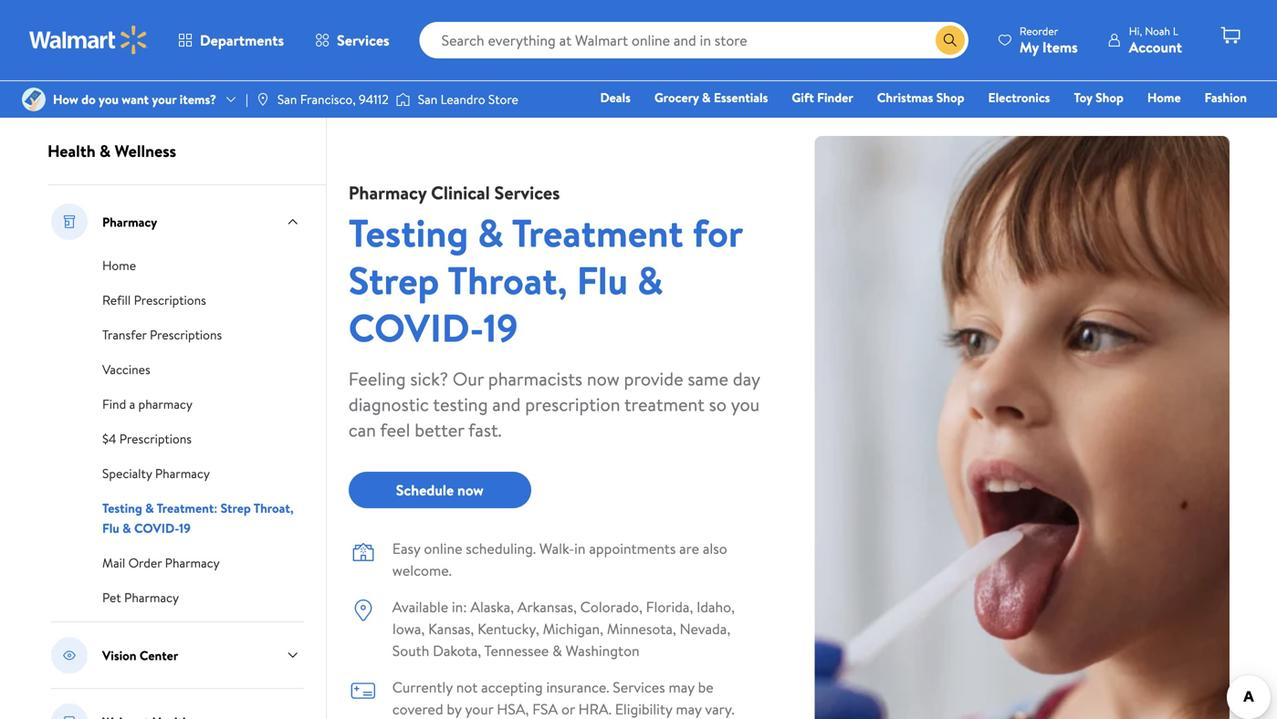 Task type: locate. For each thing, give the bounding box(es) containing it.
christmas
[[877, 89, 934, 106]]

prescriptions for refill prescriptions
[[134, 291, 206, 309]]

same
[[688, 366, 729, 392]]

kansas,
[[428, 619, 474, 639]]

& inside available in: alaska, arkansas, colorado, florida, idaho, iowa, kansas, kentucky, michigan, minnesota, nevada, south dakota, tennessee & washington
[[553, 641, 562, 661]]

easy online scheduling. walk-in appointments are also welcome. image
[[349, 538, 378, 567]]

shop right "toy"
[[1096, 89, 1124, 106]]

strep
[[349, 253, 440, 307], [221, 500, 251, 517]]

1 horizontal spatial throat,
[[448, 253, 568, 307]]

0 vertical spatial 19
[[483, 301, 518, 354]]

 image right |
[[256, 92, 270, 107]]

your inside currently not accepting insurance. services may be covered by your hsa, fsa or hra. eligibility may vary
[[465, 700, 494, 720]]

accepting
[[481, 678, 543, 698]]

flu
[[577, 253, 628, 307], [102, 520, 119, 537]]

0 vertical spatial strep
[[349, 253, 440, 307]]

your
[[152, 90, 177, 108], [465, 700, 494, 720]]

home link up the refill
[[102, 255, 136, 275]]

you
[[99, 90, 119, 108], [731, 392, 760, 417]]

mail order pharmacy
[[102, 554, 220, 572]]

your right by
[[465, 700, 494, 720]]

1 vertical spatial now
[[458, 480, 484, 500]]

treatment
[[512, 206, 684, 259]]

1 horizontal spatial now
[[587, 366, 620, 392]]

2 san from the left
[[418, 90, 438, 108]]

may down the be
[[676, 700, 702, 720]]

19 inside pharmacy clinical services testing & treatment for strep throat, flu & covid-19
[[483, 301, 518, 354]]

day
[[733, 366, 760, 392]]

one debit
[[1108, 114, 1169, 132]]

currently not accepting insurance. services may be covered by your hsa, fsa or hra. eligibility may vary
[[392, 678, 735, 720]]

pharmacy inside pharmacy clinical services testing & treatment for strep throat, flu & covid-19
[[349, 180, 427, 205]]

1 horizontal spatial gift
[[956, 114, 978, 132]]

specialty pharmacy
[[102, 465, 210, 483]]

testing & treatment: strep throat, flu & covid-19 link
[[102, 498, 294, 538]]

gift cards link
[[948, 113, 1022, 133]]

0 vertical spatial now
[[587, 366, 620, 392]]

0 horizontal spatial strep
[[221, 500, 251, 517]]

testing
[[433, 392, 488, 417]]

so
[[709, 392, 727, 417]]

pharmacy image
[[51, 204, 88, 240]]

 image
[[22, 88, 46, 111], [396, 90, 411, 109], [256, 92, 270, 107]]

diagnostic
[[349, 392, 429, 417]]

1 san from the left
[[277, 90, 297, 108]]

home link up debit
[[1140, 88, 1190, 107]]

2 vertical spatial prescriptions
[[119, 430, 192, 448]]

covered
[[392, 700, 443, 720]]

0 vertical spatial throat,
[[448, 253, 568, 307]]

cart contains 0 items total amount $0.00 image
[[1220, 25, 1242, 47]]

fsa
[[533, 700, 558, 720]]

prescriptions for transfer prescriptions
[[150, 326, 222, 344]]

0 vertical spatial home
[[1148, 89, 1181, 106]]

1 vertical spatial throat,
[[254, 500, 294, 517]]

essentials
[[714, 89, 768, 106]]

 image for san leandro store
[[396, 90, 411, 109]]

testing down specialty
[[102, 500, 142, 517]]

covid- up mail order pharmacy link at bottom left
[[134, 520, 179, 537]]

0 vertical spatial home link
[[1140, 88, 1190, 107]]

prescriptions
[[134, 291, 206, 309], [150, 326, 222, 344], [119, 430, 192, 448]]

in
[[575, 539, 586, 559]]

your right want
[[152, 90, 177, 108]]

gift left finder on the top right of page
[[792, 89, 815, 106]]

walmart+
[[1193, 114, 1248, 132]]

you right so
[[731, 392, 760, 417]]

1 vertical spatial gift
[[956, 114, 978, 132]]

departments button
[[163, 18, 300, 62]]

throat, inside pharmacy clinical services testing & treatment for strep throat, flu & covid-19
[[448, 253, 568, 307]]

1 vertical spatial strep
[[221, 500, 251, 517]]

1 horizontal spatial testing
[[349, 206, 469, 259]]

san for san francisco, 94112
[[277, 90, 297, 108]]

2 shop from the left
[[1096, 89, 1124, 106]]

1 vertical spatial 19
[[179, 520, 191, 537]]

pet pharmacy link
[[102, 587, 179, 607]]

hsa,
[[497, 700, 529, 720]]

shop for christmas shop
[[937, 89, 965, 106]]

home up debit
[[1148, 89, 1181, 106]]

hi,
[[1130, 23, 1143, 39]]

0 horizontal spatial flu
[[102, 520, 119, 537]]

1 vertical spatial testing
[[102, 500, 142, 517]]

0 vertical spatial services
[[337, 30, 390, 50]]

1 vertical spatial your
[[465, 700, 494, 720]]

0 horizontal spatial services
[[337, 30, 390, 50]]

shop for toy shop
[[1096, 89, 1124, 106]]

Walmart Site-Wide search field
[[420, 22, 969, 58]]

grocery & essentials link
[[647, 88, 777, 107]]

san leandro store
[[418, 90, 519, 108]]

1 vertical spatial you
[[731, 392, 760, 417]]

0 horizontal spatial shop
[[937, 89, 965, 106]]

pharmacy
[[349, 180, 427, 205], [102, 213, 157, 231], [155, 465, 210, 483], [165, 554, 220, 572], [124, 589, 179, 607]]

services up the eligibility
[[613, 678, 665, 698]]

1 vertical spatial prescriptions
[[150, 326, 222, 344]]

transfer
[[102, 326, 147, 344]]

& down michigan,
[[553, 641, 562, 661]]

pharmacy left clinical
[[349, 180, 427, 205]]

throat,
[[448, 253, 568, 307], [254, 500, 294, 517]]

clinical
[[431, 180, 490, 205]]

feeling sick? our pharmacists now provide same day diagnostic testing and prescription treatment so you can feel better fast.
[[349, 366, 760, 443]]

services inside currently not accepting insurance. services may be covered by your hsa, fsa or hra. eligibility may vary
[[613, 678, 665, 698]]

sick?
[[410, 366, 449, 392]]

now left provide
[[587, 366, 620, 392]]

1 horizontal spatial services
[[495, 180, 560, 205]]

covid- inside pharmacy clinical services testing & treatment for strep throat, flu & covid-19
[[349, 301, 483, 354]]

 image for san francisco, 94112
[[256, 92, 270, 107]]

services up 94112
[[337, 30, 390, 50]]

by
[[447, 700, 462, 720]]

gift finder link
[[784, 88, 862, 107]]

home up the refill
[[102, 257, 136, 274]]

items?
[[180, 90, 216, 108]]

2 vertical spatial services
[[613, 678, 665, 698]]

san for san leandro store
[[418, 90, 438, 108]]

how do you want your items?
[[53, 90, 216, 108]]

services
[[337, 30, 390, 50], [495, 180, 560, 205], [613, 678, 665, 698]]

94112
[[359, 90, 389, 108]]

0 horizontal spatial covid-
[[134, 520, 179, 537]]

& up mail
[[122, 520, 131, 537]]

easy
[[392, 539, 421, 559]]

do
[[81, 90, 96, 108]]

walmart health image
[[51, 704, 88, 720]]

0 horizontal spatial now
[[458, 480, 484, 500]]

0 horizontal spatial gift
[[792, 89, 815, 106]]

services right clinical
[[495, 180, 560, 205]]

testing inside pharmacy clinical services testing & treatment for strep throat, flu & covid-19
[[349, 206, 469, 259]]

1 vertical spatial home
[[102, 257, 136, 274]]

may
[[669, 678, 695, 698], [676, 700, 702, 720]]

san right |
[[277, 90, 297, 108]]

0 horizontal spatial san
[[277, 90, 297, 108]]

available in: alaska, arkansas, colorado, florida, idaho, iowa, kansas, kentucky, michigan, minnesota, nevada, south dakota, tennessee & washington
[[392, 597, 735, 661]]

& right health
[[100, 140, 111, 163]]

0 vertical spatial your
[[152, 90, 177, 108]]

19 up our
[[483, 301, 518, 354]]

1 horizontal spatial san
[[418, 90, 438, 108]]

1 horizontal spatial you
[[731, 392, 760, 417]]

noah
[[1145, 23, 1171, 39]]

our
[[453, 366, 484, 392]]

pharmacy
[[138, 395, 193, 413]]

1 vertical spatial home link
[[102, 255, 136, 275]]

0 horizontal spatial you
[[99, 90, 119, 108]]

1 horizontal spatial your
[[465, 700, 494, 720]]

1 horizontal spatial shop
[[1096, 89, 1124, 106]]

deals
[[600, 89, 631, 106]]

0 horizontal spatial 19
[[179, 520, 191, 537]]

prescriptions up transfer prescriptions link
[[134, 291, 206, 309]]

throat, inside testing & treatment: strep throat, flu & covid-19
[[254, 500, 294, 517]]

1 horizontal spatial  image
[[256, 92, 270, 107]]

nevada,
[[680, 619, 731, 639]]

0 horizontal spatial throat,
[[254, 500, 294, 517]]

Search search field
[[420, 22, 969, 58]]

prescriptions up specialty pharmacy link
[[119, 430, 192, 448]]

may left the be
[[669, 678, 695, 698]]

 image right 94112
[[396, 90, 411, 109]]

1 shop from the left
[[937, 89, 965, 106]]

0 vertical spatial flu
[[577, 253, 628, 307]]

in:
[[452, 597, 467, 617]]

covid- up the sick?
[[349, 301, 483, 354]]

1 horizontal spatial strep
[[349, 253, 440, 307]]

0 horizontal spatial  image
[[22, 88, 46, 111]]

0 vertical spatial you
[[99, 90, 119, 108]]

strep inside pharmacy clinical services testing & treatment for strep throat, flu & covid-19
[[349, 253, 440, 307]]

1 vertical spatial covid-
[[134, 520, 179, 537]]

0 vertical spatial testing
[[349, 206, 469, 259]]

christmas shop link
[[869, 88, 973, 107]]

pharmacy down order
[[124, 589, 179, 607]]

south
[[392, 641, 430, 661]]

san left leandro
[[418, 90, 438, 108]]

specialty
[[102, 465, 152, 483]]

items
[[1043, 37, 1078, 57]]

0 vertical spatial prescriptions
[[134, 291, 206, 309]]

you right the do
[[99, 90, 119, 108]]

schedule now button
[[349, 472, 531, 509]]

feeling
[[349, 366, 406, 392]]

home
[[1148, 89, 1181, 106], [102, 257, 136, 274]]

0 horizontal spatial testing
[[102, 500, 142, 517]]

 image left "how"
[[22, 88, 46, 111]]

available
[[392, 597, 449, 617]]

departments
[[200, 30, 284, 50]]

gift left cards
[[956, 114, 978, 132]]

pharmacists
[[488, 366, 583, 392]]

1 horizontal spatial covid-
[[349, 301, 483, 354]]

hra.
[[579, 700, 612, 720]]

1 vertical spatial services
[[495, 180, 560, 205]]

1 horizontal spatial 19
[[483, 301, 518, 354]]

my
[[1020, 37, 1039, 57]]

0 vertical spatial covid-
[[349, 301, 483, 354]]

shop up "gift cards" "link"
[[937, 89, 965, 106]]

fashion
[[1205, 89, 1248, 106]]

1 horizontal spatial flu
[[577, 253, 628, 307]]

2 horizontal spatial services
[[613, 678, 665, 698]]

1 horizontal spatial home
[[1148, 89, 1181, 106]]

2 horizontal spatial  image
[[396, 90, 411, 109]]

0 horizontal spatial your
[[152, 90, 177, 108]]

0 horizontal spatial home
[[102, 257, 136, 274]]

now right schedule
[[458, 480, 484, 500]]

 image for how do you want your items?
[[22, 88, 46, 111]]

electronics link
[[980, 88, 1059, 107]]

testing down clinical
[[349, 206, 469, 259]]

|
[[246, 90, 248, 108]]

how
[[53, 90, 78, 108]]

testing
[[349, 206, 469, 259], [102, 500, 142, 517]]

prescriptions for $4 prescriptions
[[119, 430, 192, 448]]

deals link
[[592, 88, 639, 107]]

prescriptions inside 'link'
[[134, 291, 206, 309]]

prescriptions down refill prescriptions
[[150, 326, 222, 344]]

or
[[562, 700, 575, 720]]

19 down treatment:
[[179, 520, 191, 537]]

& down "specialty pharmacy"
[[145, 500, 154, 517]]

1 vertical spatial flu
[[102, 520, 119, 537]]

19 inside testing & treatment: strep throat, flu & covid-19
[[179, 520, 191, 537]]



Task type: vqa. For each thing, say whether or not it's contained in the screenshot.
Mail Order Pharmacy
yes



Task type: describe. For each thing, give the bounding box(es) containing it.
testing inside testing & treatment: strep throat, flu & covid-19
[[102, 500, 142, 517]]

fast.
[[469, 417, 502, 443]]

iowa,
[[392, 619, 425, 639]]

vision center image
[[51, 637, 88, 674]]

treatment:
[[157, 500, 218, 517]]

currently not accepting insurance. services may be covered by your hsa, fsa or hra. eligibility may vary. contact your pharmacist for details. image
[[349, 677, 378, 706]]

search icon image
[[943, 33, 958, 47]]

feel
[[380, 417, 410, 443]]

pharmacy down testing & treatment: strep throat, flu & covid-19
[[165, 554, 220, 572]]

walk-
[[540, 539, 575, 559]]

you inside feeling sick? our pharmacists now provide same day diagnostic testing and prescription treatment so you can feel better fast.
[[731, 392, 760, 417]]

one debit link
[[1099, 113, 1178, 133]]

services inside dropdown button
[[337, 30, 390, 50]]

registry
[[1037, 114, 1084, 132]]

covid- inside testing & treatment: strep throat, flu & covid-19
[[134, 520, 179, 537]]

francisco,
[[300, 90, 356, 108]]

pharmacy up treatment:
[[155, 465, 210, 483]]

& left for at the right
[[638, 253, 664, 307]]

christmas shop
[[877, 89, 965, 106]]

vision
[[102, 647, 137, 665]]

0 vertical spatial may
[[669, 678, 695, 698]]

vaccines link
[[102, 359, 150, 379]]

arkansas,
[[518, 597, 577, 617]]

0 horizontal spatial home link
[[102, 255, 136, 275]]

flu inside testing & treatment: strep throat, flu & covid-19
[[102, 520, 119, 537]]

tennessee
[[484, 641, 549, 661]]

toy shop
[[1074, 89, 1124, 106]]

fashion link
[[1197, 88, 1256, 107]]

eligibility
[[615, 700, 673, 720]]

minnesota,
[[607, 619, 676, 639]]

leandro
[[441, 90, 485, 108]]

order
[[128, 554, 162, 572]]

0 vertical spatial gift
[[792, 89, 815, 106]]

& right grocery
[[702, 89, 711, 106]]

hi, noah l account
[[1130, 23, 1183, 57]]

1 horizontal spatial home link
[[1140, 88, 1190, 107]]

refill prescriptions
[[102, 291, 206, 309]]

transfer prescriptions link
[[102, 324, 222, 344]]

l
[[1173, 23, 1179, 39]]

pharmacy right pharmacy icon
[[102, 213, 157, 231]]

strep inside testing & treatment: strep throat, flu & covid-19
[[221, 500, 251, 517]]

now inside button
[[458, 480, 484, 500]]

account
[[1130, 37, 1183, 57]]

electronics
[[989, 89, 1051, 106]]

now inside feeling sick? our pharmacists now provide same day diagnostic testing and prescription treatment so you can feel better fast.
[[587, 366, 620, 392]]

gift finder
[[792, 89, 854, 106]]

pet pharmacy
[[102, 589, 179, 607]]

finder
[[818, 89, 854, 106]]

and
[[493, 392, 521, 417]]

walmart image
[[29, 26, 148, 55]]

online
[[424, 539, 463, 559]]

find
[[102, 395, 126, 413]]

testing & treatment: strep throat, flu & covid-19
[[102, 500, 294, 537]]

idaho,
[[697, 597, 735, 617]]

vaccines
[[102, 361, 150, 379]]

refill prescriptions link
[[102, 290, 206, 310]]

reorder my items
[[1020, 23, 1078, 57]]

not
[[456, 678, 478, 698]]

grocery
[[655, 89, 699, 106]]

dakota,
[[433, 641, 481, 661]]

be
[[698, 678, 714, 698]]

insurance.
[[547, 678, 610, 698]]

& down clinical
[[478, 206, 504, 259]]

kentucky,
[[478, 619, 540, 639]]

schedule now
[[396, 480, 484, 500]]

grocery & essentials
[[655, 89, 768, 106]]

specialty pharmacy link
[[102, 463, 210, 483]]

treatment
[[625, 392, 705, 417]]

welcome.
[[392, 561, 452, 581]]

one
[[1108, 114, 1135, 132]]

registry link
[[1029, 113, 1092, 133]]

for
[[693, 206, 743, 259]]

center
[[140, 647, 178, 665]]

colorado,
[[581, 597, 643, 617]]

find a pharmacy
[[102, 395, 193, 413]]

flu inside pharmacy clinical services testing & treatment for strep throat, flu & covid-19
[[577, 253, 628, 307]]

want
[[122, 90, 149, 108]]

also
[[703, 539, 728, 559]]

toy
[[1074, 89, 1093, 106]]

vision center
[[102, 647, 178, 665]]

provide
[[624, 366, 684, 392]]

alaska,
[[471, 597, 514, 617]]

debit
[[1138, 114, 1169, 132]]

$4
[[102, 430, 116, 448]]

easy online scheduling. walk-in appointments are also welcome.
[[392, 539, 728, 581]]

san francisco, 94112
[[277, 90, 389, 108]]

gift inside fashion gift cards
[[956, 114, 978, 132]]

michigan,
[[543, 619, 604, 639]]

reorder
[[1020, 23, 1059, 39]]

walmart+ link
[[1185, 113, 1256, 133]]

available in: alaska, arkansas, colorado, florida, idaho, iowa, kansas, kentucky, michigan, minnesota, nevada, south dakota, tennessee & washington image
[[349, 596, 378, 626]]

1 vertical spatial may
[[676, 700, 702, 720]]

better
[[415, 417, 464, 443]]

washington
[[566, 641, 640, 661]]

are
[[680, 539, 700, 559]]

a
[[129, 395, 135, 413]]

wellness
[[115, 140, 176, 163]]

services inside pharmacy clinical services testing & treatment for strep throat, flu & covid-19
[[495, 180, 560, 205]]

services button
[[300, 18, 405, 62]]



